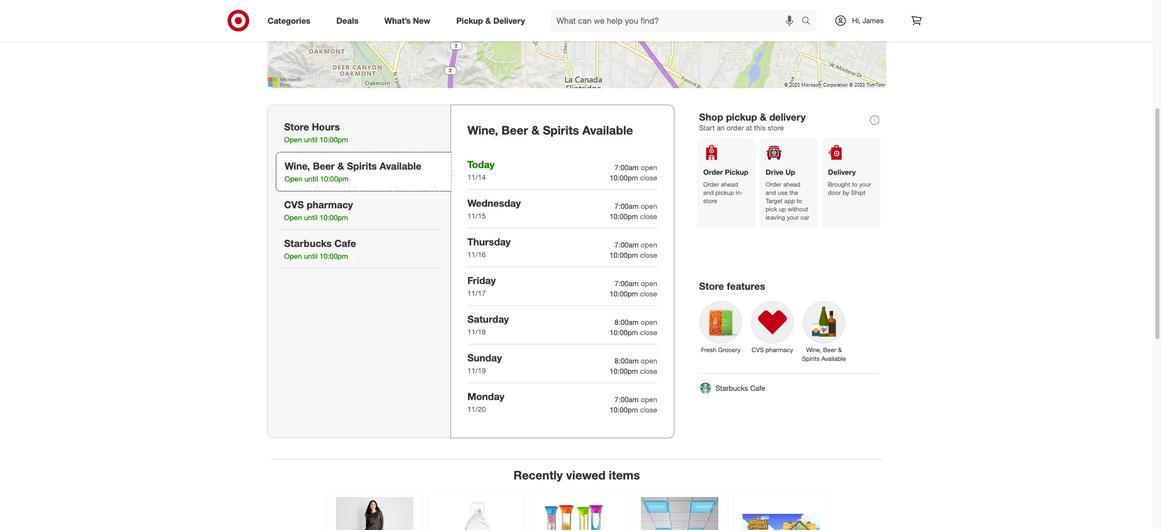 Task type: describe. For each thing, give the bounding box(es) containing it.
start
[[699, 123, 715, 132]]

store hours open until 10:00pm
[[284, 121, 348, 144]]

to inside the delivery brought to your door by shipt
[[852, 181, 858, 188]]

7:00am for wednesday
[[615, 202, 639, 210]]

cvs for cvs pharmacy open until 10:00pm
[[284, 199, 304, 211]]

11/14
[[467, 173, 486, 182]]

drive up order ahead and use the target app to pick up without leaving your car
[[766, 168, 809, 221]]

without
[[788, 205, 808, 213]]

11/17
[[467, 289, 486, 298]]

order
[[727, 123, 744, 132]]

10:00pm inside the cvs pharmacy open until 10:00pm
[[320, 213, 348, 222]]

car
[[801, 214, 809, 221]]

7:00am open 10:00pm close for today
[[610, 163, 657, 182]]

at
[[746, 123, 752, 132]]

shop pickup & delivery start an order at this store
[[699, 111, 806, 132]]

1 horizontal spatial beer
[[502, 123, 528, 137]]

la canada flintridge map image
[[267, 0, 886, 88]]

10:00pm inside wine, beer & spirits available open until 10:00pm
[[320, 175, 349, 183]]

7:00am for thursday
[[615, 240, 639, 249]]

monday
[[467, 391, 505, 402]]

7:00am for friday
[[615, 279, 639, 288]]

store features
[[699, 280, 765, 292]]

store inside order pickup order ahead and pickup in- store
[[703, 197, 717, 205]]

0 vertical spatial wine, beer & spirits available
[[467, 123, 633, 137]]

hi,
[[852, 16, 861, 25]]

saturday 11/18
[[467, 313, 509, 336]]

open for monday
[[641, 395, 657, 404]]

what's
[[384, 15, 411, 26]]

What can we help you find? suggestions appear below search field
[[550, 9, 804, 32]]

pickup inside order pickup order ahead and pickup in- store
[[715, 189, 734, 197]]

wednesday
[[467, 197, 521, 209]]

store capabilities with hours, vertical tabs tab list
[[267, 105, 451, 439]]

1 horizontal spatial available
[[582, 123, 633, 137]]

deals
[[336, 15, 359, 26]]

by
[[843, 189, 849, 197]]

open for thursday
[[641, 240, 657, 249]]

delivery
[[769, 111, 806, 123]]

7:00am open 10:00pm close for wednesday
[[610, 202, 657, 221]]

fresh
[[701, 346, 716, 354]]

and for drive
[[766, 189, 776, 197]]

shop
[[699, 111, 723, 123]]

deals link
[[328, 9, 371, 32]]

grocery
[[718, 346, 741, 354]]

up
[[786, 168, 795, 177]]

monday 11/20
[[467, 391, 505, 414]]

and for order
[[703, 189, 714, 197]]

pharmacy for cvs pharmacy
[[766, 346, 793, 354]]

until inside wine, beer & spirits available open until 10:00pm
[[305, 175, 318, 183]]

drive
[[766, 168, 784, 177]]

11/20
[[467, 405, 486, 414]]

beer inside wine, beer & spirits available open until 10:00pm
[[313, 160, 335, 172]]

pickup & delivery
[[456, 15, 525, 26]]

up
[[779, 205, 786, 213]]

open for wednesday
[[641, 202, 657, 210]]

order pickup order ahead and pickup in- store
[[703, 168, 748, 205]]

7:00am open 10:00pm close for thursday
[[610, 240, 657, 260]]

to inside drive up order ahead and use the target app to pick up without leaving your car
[[797, 197, 802, 205]]

brought
[[828, 181, 850, 188]]

search
[[797, 16, 822, 27]]

starbucks for starbucks cafe open until 10:00pm
[[284, 237, 332, 249]]

app
[[784, 197, 795, 205]]

wine, beer & spirits available inside 'link'
[[802, 346, 846, 363]]

spirits inside wine, beer & spirits available open until 10:00pm
[[347, 160, 377, 172]]

11/16
[[467, 250, 486, 259]]

your inside the delivery brought to your door by shipt
[[859, 181, 871, 188]]

cvs pharmacy
[[752, 346, 793, 354]]

close for today
[[640, 173, 657, 182]]

spirits inside wine, beer & spirits available 'link'
[[802, 355, 820, 363]]

leaving
[[766, 214, 785, 221]]

open inside wine, beer & spirits available open until 10:00pm
[[285, 175, 303, 183]]

7:00am open 10:00pm close for monday
[[610, 395, 657, 414]]

open for starbucks cafe
[[284, 252, 302, 261]]

fresh grocery
[[701, 346, 741, 354]]

order for drive up
[[766, 181, 782, 188]]

wine, inside wine, beer & spirits available open until 10:00pm
[[285, 160, 310, 172]]

pick
[[766, 205, 777, 213]]

target
[[766, 197, 783, 205]]

friday
[[467, 274, 496, 286]]

store inside shop pickup & delivery start an order at this store
[[768, 123, 784, 132]]

open for cvs pharmacy
[[284, 213, 302, 222]]

close for friday
[[640, 289, 657, 298]]

sunday 11/19
[[467, 352, 502, 375]]

1 horizontal spatial wine,
[[467, 123, 498, 137]]

pharmacy for cvs pharmacy open until 10:00pm
[[307, 199, 353, 211]]

what's new link
[[376, 9, 443, 32]]

until for store
[[304, 135, 318, 144]]

wine, beer & spirits available link
[[798, 297, 850, 365]]

7:00am for today
[[615, 163, 639, 172]]

pickup & delivery link
[[448, 9, 538, 32]]

thursday
[[467, 236, 511, 248]]

recently viewed items
[[513, 468, 640, 482]]

educational insights mini light filters tranquil blue 2' x 2' 4-pack, for classrooms & offices image
[[641, 497, 718, 531]]

& inside 'link'
[[838, 346, 842, 354]]



Task type: locate. For each thing, give the bounding box(es) containing it.
11/18
[[467, 328, 486, 336]]

0 vertical spatial cvs
[[284, 199, 304, 211]]

2 horizontal spatial available
[[822, 355, 846, 363]]

starbucks cafe
[[716, 384, 765, 393]]

cvs pharmacy open until 10:00pm
[[284, 199, 353, 222]]

7 close from the top
[[640, 406, 657, 414]]

order for order pickup
[[703, 181, 719, 188]]

pickup up order
[[726, 111, 757, 123]]

0 vertical spatial cafe
[[334, 237, 356, 249]]

7:00am
[[615, 163, 639, 172], [615, 202, 639, 210], [615, 240, 639, 249], [615, 279, 639, 288], [615, 395, 639, 404]]

6 close from the top
[[640, 367, 657, 376]]

until inside store hours open until 10:00pm
[[304, 135, 318, 144]]

0 horizontal spatial ahead
[[721, 181, 738, 188]]

store inside store hours open until 10:00pm
[[284, 121, 309, 133]]

2 8:00am from the top
[[615, 357, 639, 365]]

8:00am open 10:00pm close
[[610, 318, 657, 337], [610, 357, 657, 376]]

2 vertical spatial available
[[822, 355, 846, 363]]

0 horizontal spatial starbucks
[[284, 237, 332, 249]]

starbucks
[[284, 237, 332, 249], [716, 384, 748, 393]]

pharmacy
[[307, 199, 353, 211], [766, 346, 793, 354]]

0 vertical spatial delivery
[[493, 15, 525, 26]]

pickup inside pickup & delivery link
[[456, 15, 483, 26]]

1 horizontal spatial wine, beer & spirits available
[[802, 346, 846, 363]]

0 horizontal spatial delivery
[[493, 15, 525, 26]]

to up without
[[797, 197, 802, 205]]

0 vertical spatial to
[[852, 181, 858, 188]]

0 vertical spatial starbucks
[[284, 237, 332, 249]]

pharmacy down wine, beer & spirits available open until 10:00pm
[[307, 199, 353, 211]]

starbucks down grocery
[[716, 384, 748, 393]]

1 vertical spatial your
[[787, 214, 799, 221]]

1 8:00am open 10:00pm close from the top
[[610, 318, 657, 337]]

starbucks for starbucks cafe
[[716, 384, 748, 393]]

ahead inside drive up order ahead and use the target app to pick up without leaving your car
[[783, 181, 801, 188]]

pickup
[[726, 111, 757, 123], [715, 189, 734, 197]]

1 close from the top
[[640, 173, 657, 182]]

6 open from the top
[[641, 357, 657, 365]]

until for starbucks
[[304, 252, 318, 261]]

and left in-
[[703, 189, 714, 197]]

store for store hours open until 10:00pm
[[284, 121, 309, 133]]

7 open from the top
[[641, 395, 657, 404]]

your
[[859, 181, 871, 188], [787, 214, 799, 221]]

7:00am open 10:00pm close
[[610, 163, 657, 182], [610, 202, 657, 221], [610, 240, 657, 260], [610, 279, 657, 298], [610, 395, 657, 414]]

wine, beer & spirits available
[[467, 123, 633, 137], [802, 346, 846, 363]]

0 vertical spatial beer
[[502, 123, 528, 137]]

until down hours
[[304, 135, 318, 144]]

your down without
[[787, 214, 799, 221]]

women's long sleeve asymmetrical cut-out button detail midi dress - future collective™ with reese blutstein dark gray xxs image
[[336, 497, 413, 531]]

0 horizontal spatial pharmacy
[[307, 199, 353, 211]]

hours
[[312, 121, 340, 133]]

until up the cvs pharmacy open until 10:00pm
[[305, 175, 318, 183]]

close for saturday
[[640, 328, 657, 337]]

until inside the cvs pharmacy open until 10:00pm
[[304, 213, 318, 222]]

close for thursday
[[640, 251, 657, 260]]

0 vertical spatial pickup
[[726, 111, 757, 123]]

2 8:00am open 10:00pm close from the top
[[610, 357, 657, 376]]

pickup right new
[[456, 15, 483, 26]]

2 horizontal spatial spirits
[[802, 355, 820, 363]]

1 vertical spatial available
[[380, 160, 421, 172]]

until up the starbucks cafe open until 10:00pm
[[304, 213, 318, 222]]

hi, james
[[852, 16, 884, 25]]

available inside 'link'
[[822, 355, 846, 363]]

animal crossing: new horizons happy home paradise game add-on - nintendo switch (digital) image
[[742, 497, 820, 531]]

cvs inside 'cvs pharmacy' link
[[752, 346, 764, 354]]

7:00am open 10:00pm close for friday
[[610, 279, 657, 298]]

store
[[768, 123, 784, 132], [703, 197, 717, 205]]

cvs pharmacy link
[[747, 297, 798, 357]]

door
[[828, 189, 841, 197]]

open for store hours
[[284, 135, 302, 144]]

0 vertical spatial available
[[582, 123, 633, 137]]

features
[[727, 280, 765, 292]]

store
[[284, 121, 309, 133], [699, 280, 724, 292]]

4 7:00am from the top
[[615, 279, 639, 288]]

starbucks down the cvs pharmacy open until 10:00pm
[[284, 237, 332, 249]]

wine, beer & spirits available open until 10:00pm
[[285, 160, 421, 183]]

in-
[[736, 189, 743, 197]]

and inside drive up order ahead and use the target app to pick up without leaving your car
[[766, 189, 776, 197]]

pharmacy inside the cvs pharmacy open until 10:00pm
[[307, 199, 353, 211]]

2 horizontal spatial wine,
[[806, 346, 821, 354]]

1 vertical spatial 8:00am open 10:00pm close
[[610, 357, 657, 376]]

1 vertical spatial store
[[703, 197, 717, 205]]

3 close from the top
[[640, 251, 657, 260]]

wine, down store hours open until 10:00pm on the left top of the page
[[285, 160, 310, 172]]

1 horizontal spatial delivery
[[828, 168, 856, 177]]

1 horizontal spatial store
[[768, 123, 784, 132]]

cafe down the cvs pharmacy open until 10:00pm
[[334, 237, 356, 249]]

2 vertical spatial spirits
[[802, 355, 820, 363]]

open for sunday
[[641, 357, 657, 365]]

1 horizontal spatial pharmacy
[[766, 346, 793, 354]]

to up shipt
[[852, 181, 858, 188]]

0 horizontal spatial your
[[787, 214, 799, 221]]

items
[[609, 468, 640, 482]]

1 vertical spatial cvs
[[752, 346, 764, 354]]

8:00am open 10:00pm close for saturday
[[610, 318, 657, 337]]

categories link
[[259, 9, 323, 32]]

cafe down cvs pharmacy
[[750, 384, 765, 393]]

open for saturday
[[641, 318, 657, 327]]

2 vertical spatial beer
[[823, 346, 836, 354]]

1 open from the top
[[641, 163, 657, 172]]

and
[[703, 189, 714, 197], [766, 189, 776, 197]]

the
[[790, 189, 798, 197]]

wednesday 11/15
[[467, 197, 521, 220]]

close for monday
[[640, 406, 657, 414]]

order
[[703, 168, 723, 177], [703, 181, 719, 188], [766, 181, 782, 188]]

1 vertical spatial wine, beer & spirits available
[[802, 346, 846, 363]]

1 horizontal spatial spirits
[[543, 123, 579, 137]]

delivery brought to your door by shipt
[[828, 168, 871, 197]]

0 horizontal spatial store
[[703, 197, 717, 205]]

until inside the starbucks cafe open until 10:00pm
[[304, 252, 318, 261]]

wine, right cvs pharmacy
[[806, 346, 821, 354]]

your inside drive up order ahead and use the target app to pick up without leaving your car
[[787, 214, 799, 221]]

saturday
[[467, 313, 509, 325]]

to
[[852, 181, 858, 188], [797, 197, 802, 205]]

1 horizontal spatial cafe
[[750, 384, 765, 393]]

wine, up today
[[467, 123, 498, 137]]

0 vertical spatial your
[[859, 181, 871, 188]]

friday 11/17
[[467, 274, 496, 298]]

0 vertical spatial pickup
[[456, 15, 483, 26]]

5 open from the top
[[641, 318, 657, 327]]

ahead for pickup
[[721, 181, 738, 188]]

store for store features
[[699, 280, 724, 292]]

cvs right grocery
[[752, 346, 764, 354]]

1 7:00am open 10:00pm close from the top
[[610, 163, 657, 182]]

cvs for cvs pharmacy
[[752, 346, 764, 354]]

10:00pm
[[320, 135, 348, 144], [610, 173, 638, 182], [320, 175, 349, 183], [610, 212, 638, 221], [320, 213, 348, 222], [610, 251, 638, 260], [320, 252, 348, 261], [610, 289, 638, 298], [610, 328, 638, 337], [610, 367, 638, 376], [610, 406, 638, 414]]

what's new
[[384, 15, 430, 26]]

0 vertical spatial store
[[768, 123, 784, 132]]

1 vertical spatial pickup
[[715, 189, 734, 197]]

3 7:00am open 10:00pm close from the top
[[610, 240, 657, 260]]

starbucks inside the starbucks cafe open until 10:00pm
[[284, 237, 332, 249]]

0 vertical spatial 8:00am
[[615, 318, 639, 327]]

cafe inside the starbucks cafe open until 10:00pm
[[334, 237, 356, 249]]

5 7:00am from the top
[[615, 395, 639, 404]]

1 vertical spatial starbucks
[[716, 384, 748, 393]]

0 vertical spatial pharmacy
[[307, 199, 353, 211]]

0 horizontal spatial store
[[284, 121, 309, 133]]

11/15
[[467, 212, 486, 220]]

categories
[[268, 15, 311, 26]]

pickup inside shop pickup & delivery start an order at this store
[[726, 111, 757, 123]]

0 horizontal spatial wine,
[[285, 160, 310, 172]]

0 horizontal spatial beer
[[313, 160, 335, 172]]

2 horizontal spatial beer
[[823, 346, 836, 354]]

sunday
[[467, 352, 502, 364]]

pickup
[[456, 15, 483, 26], [725, 168, 748, 177]]

4 open from the top
[[641, 279, 657, 288]]

1 horizontal spatial to
[[852, 181, 858, 188]]

2 and from the left
[[766, 189, 776, 197]]

1 vertical spatial wine,
[[285, 160, 310, 172]]

delivery inside pickup & delivery link
[[493, 15, 525, 26]]

delivery
[[493, 15, 525, 26], [828, 168, 856, 177]]

1 vertical spatial pickup
[[725, 168, 748, 177]]

3 open from the top
[[641, 240, 657, 249]]

& inside wine, beer & spirits available open until 10:00pm
[[338, 160, 344, 172]]

cafe
[[334, 237, 356, 249], [750, 384, 765, 393]]

0 horizontal spatial wine, beer & spirits available
[[467, 123, 633, 137]]

7:00am for monday
[[615, 395, 639, 404]]

&
[[485, 15, 491, 26], [760, 111, 767, 123], [531, 123, 540, 137], [338, 160, 344, 172], [838, 346, 842, 354]]

1 vertical spatial 8:00am
[[615, 357, 639, 365]]

0 horizontal spatial cafe
[[334, 237, 356, 249]]

11/19
[[467, 366, 486, 375]]

1 horizontal spatial starbucks
[[716, 384, 748, 393]]

cvs
[[284, 199, 304, 211], [752, 346, 764, 354]]

store left features
[[699, 280, 724, 292]]

open inside the cvs pharmacy open until 10:00pm
[[284, 213, 302, 222]]

10:00pm inside store hours open until 10:00pm
[[320, 135, 348, 144]]

open inside the starbucks cafe open until 10:00pm
[[284, 252, 302, 261]]

0 horizontal spatial pickup
[[456, 15, 483, 26]]

ahead up in-
[[721, 181, 738, 188]]

10:00pm inside the starbucks cafe open until 10:00pm
[[320, 252, 348, 261]]

open inside store hours open until 10:00pm
[[284, 135, 302, 144]]

2 7:00am open 10:00pm close from the top
[[610, 202, 657, 221]]

cvs up the starbucks cafe open until 10:00pm
[[284, 199, 304, 211]]

1 horizontal spatial cvs
[[752, 346, 764, 354]]

wine, inside 'link'
[[806, 346, 821, 354]]

1 ahead from the left
[[721, 181, 738, 188]]

4 close from the top
[[640, 289, 657, 298]]

james
[[863, 16, 884, 25]]

close for wednesday
[[640, 212, 657, 221]]

available
[[582, 123, 633, 137], [380, 160, 421, 172], [822, 355, 846, 363]]

5 close from the top
[[640, 328, 657, 337]]

today
[[467, 158, 495, 170]]

pickup inside order pickup order ahead and pickup in- store
[[725, 168, 748, 177]]

3 7:00am from the top
[[615, 240, 639, 249]]

2 vertical spatial wine,
[[806, 346, 821, 354]]

8:00am
[[615, 318, 639, 327], [615, 357, 639, 365]]

viewed
[[566, 468, 606, 482]]

wine,
[[467, 123, 498, 137], [285, 160, 310, 172], [806, 346, 821, 354]]

ahead up the
[[783, 181, 801, 188]]

open for today
[[641, 163, 657, 172]]

1 vertical spatial spirits
[[347, 160, 377, 172]]

8:00am open 10:00pm close for sunday
[[610, 357, 657, 376]]

1 and from the left
[[703, 189, 714, 197]]

1 vertical spatial store
[[699, 280, 724, 292]]

ahead for up
[[783, 181, 801, 188]]

1 vertical spatial delivery
[[828, 168, 856, 177]]

0 horizontal spatial to
[[797, 197, 802, 205]]

pickup left in-
[[715, 189, 734, 197]]

open for friday
[[641, 279, 657, 288]]

cvs inside the cvs pharmacy open until 10:00pm
[[284, 199, 304, 211]]

purified water - 128 fl oz (1gal) - good & gather™ image
[[437, 497, 515, 531]]

8:00am for sunday
[[615, 357, 639, 365]]

4 7:00am open 10:00pm close from the top
[[610, 279, 657, 298]]

until for cvs
[[304, 213, 318, 222]]

thursday 11/16
[[467, 236, 511, 259]]

0 vertical spatial wine,
[[467, 123, 498, 137]]

today 11/14
[[467, 158, 495, 182]]

beer inside wine, beer & spirits available 'link'
[[823, 346, 836, 354]]

and inside order pickup order ahead and pickup in- store
[[703, 189, 714, 197]]

until
[[304, 135, 318, 144], [305, 175, 318, 183], [304, 213, 318, 222], [304, 252, 318, 261]]

store left hours
[[284, 121, 309, 133]]

0 horizontal spatial available
[[380, 160, 421, 172]]

1 vertical spatial cafe
[[750, 384, 765, 393]]

0 horizontal spatial and
[[703, 189, 714, 197]]

1 7:00am from the top
[[615, 163, 639, 172]]

2 open from the top
[[641, 202, 657, 210]]

5 7:00am open 10:00pm close from the top
[[610, 395, 657, 414]]

shipt
[[851, 189, 866, 197]]

1 horizontal spatial and
[[766, 189, 776, 197]]

ahead inside order pickup order ahead and pickup in- store
[[721, 181, 738, 188]]

use
[[778, 189, 788, 197]]

hand2mind sensory fidget tubes, mesmerizing liquid motion sensory bottles, fidget toys, ages 3+ image
[[539, 497, 616, 531]]

1 8:00am from the top
[[615, 318, 639, 327]]

0 vertical spatial store
[[284, 121, 309, 133]]

pharmacy left wine, beer & spirits available 'link'
[[766, 346, 793, 354]]

order inside drive up order ahead and use the target app to pick up without leaving your car
[[766, 181, 782, 188]]

your up shipt
[[859, 181, 871, 188]]

& inside shop pickup & delivery start an order at this store
[[760, 111, 767, 123]]

this
[[754, 123, 766, 132]]

2 close from the top
[[640, 212, 657, 221]]

0 vertical spatial 8:00am open 10:00pm close
[[610, 318, 657, 337]]

until down the cvs pharmacy open until 10:00pm
[[304, 252, 318, 261]]

1 horizontal spatial ahead
[[783, 181, 801, 188]]

and up target
[[766, 189, 776, 197]]

2 7:00am from the top
[[615, 202, 639, 210]]

1 vertical spatial beer
[[313, 160, 335, 172]]

open
[[284, 135, 302, 144], [285, 175, 303, 183], [284, 213, 302, 222], [284, 252, 302, 261]]

close for sunday
[[640, 367, 657, 376]]

1 vertical spatial to
[[797, 197, 802, 205]]

beer
[[502, 123, 528, 137], [313, 160, 335, 172], [823, 346, 836, 354]]

1 vertical spatial pharmacy
[[766, 346, 793, 354]]

search button
[[797, 9, 822, 34]]

an
[[717, 123, 725, 132]]

1 horizontal spatial your
[[859, 181, 871, 188]]

fresh grocery link
[[695, 297, 747, 357]]

0 horizontal spatial spirits
[[347, 160, 377, 172]]

2 ahead from the left
[[783, 181, 801, 188]]

0 vertical spatial spirits
[[543, 123, 579, 137]]

close
[[640, 173, 657, 182], [640, 212, 657, 221], [640, 251, 657, 260], [640, 289, 657, 298], [640, 328, 657, 337], [640, 367, 657, 376], [640, 406, 657, 414]]

8:00am for saturday
[[615, 318, 639, 327]]

cafe for starbucks cafe
[[750, 384, 765, 393]]

recently
[[513, 468, 563, 482]]

available inside wine, beer & spirits available open until 10:00pm
[[380, 160, 421, 172]]

cafe for starbucks cafe open until 10:00pm
[[334, 237, 356, 249]]

delivery inside the delivery brought to your door by shipt
[[828, 168, 856, 177]]

1 horizontal spatial store
[[699, 280, 724, 292]]

pickup up in-
[[725, 168, 748, 177]]

new
[[413, 15, 430, 26]]

0 horizontal spatial cvs
[[284, 199, 304, 211]]

starbucks cafe open until 10:00pm
[[284, 237, 356, 261]]

1 horizontal spatial pickup
[[725, 168, 748, 177]]



Task type: vqa. For each thing, say whether or not it's contained in the screenshot.
savings
no



